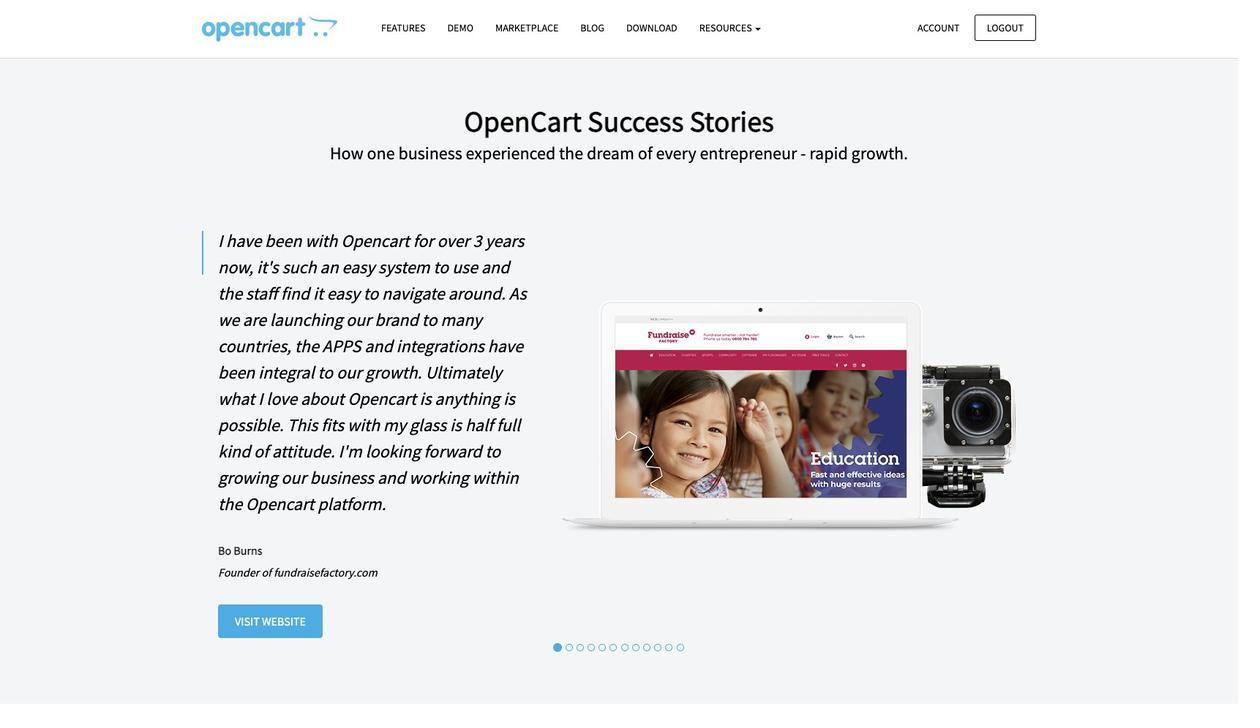 Task type: describe. For each thing, give the bounding box(es) containing it.
an
[[320, 256, 339, 279]]

working
[[409, 467, 469, 489]]

visit website link
[[218, 605, 323, 639]]

apps
[[322, 335, 361, 358]]

marketplace link
[[484, 15, 570, 41]]

what
[[218, 388, 255, 410]]

how
[[330, 142, 364, 165]]

burns
[[234, 544, 262, 558]]

to up within
[[485, 440, 501, 463]]

growth. inside i have been with opencart for over 3 years now, it's such an easy system to use and the staff find it easy to navigate around. as we are launching our brand to many countries, the apps and integrations have been integral to our growth. ultimately what i love about opencart is anything is possible. this fits with my glass is half full kind of attitude. i'm looking forward to growing our business and working within the opencart platform.
[[365, 361, 422, 384]]

full
[[497, 414, 520, 437]]

as
[[509, 282, 527, 305]]

1 horizontal spatial with
[[347, 414, 380, 437]]

the up we
[[218, 282, 242, 305]]

resources
[[699, 21, 754, 34]]

growing
[[218, 467, 278, 489]]

about
[[301, 388, 344, 410]]

love
[[266, 388, 297, 410]]

staff
[[246, 282, 277, 305]]

growth. inside opencart success stories how one business experienced the dream of every entrepreneur - rapid growth.
[[852, 142, 908, 165]]

of inside i have been with opencart for over 3 years now, it's such an easy system to use and the staff find it easy to navigate around. as we are launching our brand to many countries, the apps and integrations have been integral to our growth. ultimately what i love about opencart is anything is possible. this fits with my glass is half full kind of attitude. i'm looking forward to growing our business and working within the opencart platform.
[[254, 440, 269, 463]]

blog link
[[570, 15, 615, 41]]

every
[[656, 142, 696, 165]]

my
[[383, 414, 406, 437]]

we
[[218, 309, 239, 331]]

demo
[[448, 21, 473, 34]]

0 vertical spatial our
[[346, 309, 371, 331]]

marketplace
[[495, 21, 559, 34]]

bo
[[218, 544, 231, 558]]

download link
[[615, 15, 688, 41]]

around.
[[448, 282, 506, 305]]

looking
[[365, 440, 420, 463]]

1 vertical spatial have
[[488, 335, 523, 358]]

features
[[381, 21, 426, 34]]

within
[[472, 467, 519, 489]]

glass
[[410, 414, 447, 437]]

it
[[313, 282, 323, 305]]

founder of fundraisefactory.com
[[218, 566, 377, 580]]

to left use
[[433, 256, 449, 279]]

1 vertical spatial opencart
[[348, 388, 416, 410]]

opencart - showcase image
[[202, 15, 337, 42]]

resources link
[[688, 15, 772, 41]]

brand
[[375, 309, 418, 331]]

2 vertical spatial and
[[377, 467, 406, 489]]

experienced
[[466, 142, 556, 165]]

navigate
[[382, 282, 445, 305]]

0 vertical spatial and
[[481, 256, 510, 279]]

years
[[485, 230, 524, 252]]

success
[[588, 103, 684, 140]]

1 horizontal spatial is
[[450, 414, 462, 437]]

possible.
[[218, 414, 284, 437]]

for
[[413, 230, 434, 252]]

ultimately
[[425, 361, 502, 384]]

founder
[[218, 566, 259, 580]]

0 vertical spatial opencart
[[341, 230, 410, 252]]

entrepreneur
[[700, 142, 797, 165]]

0 horizontal spatial with
[[305, 230, 338, 252]]

platform.
[[318, 493, 386, 516]]

fits
[[321, 414, 344, 437]]

opencart success stories how one business experienced the dream of every entrepreneur - rapid growth.
[[330, 103, 908, 165]]

such
[[282, 256, 317, 279]]

account
[[918, 21, 960, 34]]

1 vertical spatial been
[[218, 361, 255, 384]]



Task type: locate. For each thing, give the bounding box(es) containing it.
business
[[398, 142, 462, 165], [310, 467, 374, 489]]

easy right it
[[327, 282, 360, 305]]

bo burns
[[218, 544, 262, 558]]

of
[[638, 142, 653, 165], [254, 440, 269, 463], [262, 566, 271, 580]]

fundraisefactory.com
[[274, 566, 377, 580]]

2 vertical spatial our
[[281, 467, 306, 489]]

account link
[[905, 14, 972, 41]]

countries,
[[218, 335, 291, 358]]

0 vertical spatial been
[[265, 230, 302, 252]]

have
[[226, 230, 261, 252], [488, 335, 523, 358]]

over
[[437, 230, 470, 252]]

features link
[[370, 15, 437, 41]]

1 vertical spatial easy
[[327, 282, 360, 305]]

opencart up my
[[348, 388, 416, 410]]

opencart
[[341, 230, 410, 252], [348, 388, 416, 410], [246, 493, 314, 516]]

our
[[346, 309, 371, 331], [337, 361, 362, 384], [281, 467, 306, 489]]

now,
[[218, 256, 253, 279]]

1 vertical spatial with
[[347, 414, 380, 437]]

one
[[367, 142, 395, 165]]

logout
[[987, 21, 1024, 34]]

visit
[[235, 614, 260, 629]]

to
[[433, 256, 449, 279], [363, 282, 379, 305], [422, 309, 437, 331], [318, 361, 333, 384], [485, 440, 501, 463]]

business right one
[[398, 142, 462, 165]]

are
[[243, 309, 266, 331]]

i
[[218, 230, 223, 252], [258, 388, 263, 410]]

2 vertical spatial opencart
[[246, 493, 314, 516]]

been up it's
[[265, 230, 302, 252]]

attitude.
[[272, 440, 335, 463]]

stories
[[690, 103, 774, 140]]

0 horizontal spatial is
[[420, 388, 431, 410]]

0 vertical spatial have
[[226, 230, 261, 252]]

logout link
[[975, 14, 1036, 41]]

1 vertical spatial i
[[258, 388, 263, 410]]

0 vertical spatial of
[[638, 142, 653, 165]]

the left dream
[[559, 142, 583, 165]]

i left love
[[258, 388, 263, 410]]

0 horizontal spatial have
[[226, 230, 261, 252]]

integral
[[258, 361, 314, 384]]

-
[[801, 142, 806, 165]]

1 vertical spatial growth.
[[365, 361, 422, 384]]

blog
[[581, 21, 604, 34]]

kind
[[218, 440, 250, 463]]

download
[[626, 21, 677, 34]]

to up "brand"
[[363, 282, 379, 305]]

our down attitude.
[[281, 467, 306, 489]]

0 vertical spatial i
[[218, 230, 223, 252]]

have up ultimately
[[488, 335, 523, 358]]

rapid
[[810, 142, 848, 165]]

and down "brand"
[[365, 335, 393, 358]]

dream
[[587, 142, 634, 165]]

1 horizontal spatial i
[[258, 388, 263, 410]]

the down launching
[[295, 335, 319, 358]]

0 vertical spatial easy
[[342, 256, 375, 279]]

the inside opencart success stories how one business experienced the dream of every entrepreneur - rapid growth.
[[559, 142, 583, 165]]

growth.
[[852, 142, 908, 165], [365, 361, 422, 384]]

been up what
[[218, 361, 255, 384]]

is up full
[[503, 388, 515, 410]]

with
[[305, 230, 338, 252], [347, 414, 380, 437]]

many
[[441, 309, 482, 331]]

0 vertical spatial business
[[398, 142, 462, 165]]

business down i'm
[[310, 467, 374, 489]]

0 horizontal spatial business
[[310, 467, 374, 489]]

system
[[378, 256, 430, 279]]

easy
[[342, 256, 375, 279], [327, 282, 360, 305]]

launching
[[270, 309, 343, 331]]

and down looking
[[377, 467, 406, 489]]

forward
[[424, 440, 482, 463]]

0 horizontal spatial i
[[218, 230, 223, 252]]

1 vertical spatial of
[[254, 440, 269, 463]]

1 vertical spatial our
[[337, 361, 362, 384]]

anything
[[435, 388, 500, 410]]

0 vertical spatial growth.
[[852, 142, 908, 165]]

with up an
[[305, 230, 338, 252]]

business inside i have been with opencart for over 3 years now, it's such an easy system to use and the staff find it easy to navigate around. as we are launching our brand to many countries, the apps and integrations have been integral to our growth. ultimately what i love about opencart is anything is possible. this fits with my glass is half full kind of attitude. i'm looking forward to growing our business and working within the opencart platform.
[[310, 467, 374, 489]]

opencart up system
[[341, 230, 410, 252]]

i up now,
[[218, 230, 223, 252]]

3
[[473, 230, 482, 252]]

1 horizontal spatial business
[[398, 142, 462, 165]]

to up integrations
[[422, 309, 437, 331]]

2 vertical spatial of
[[262, 566, 271, 580]]

1 horizontal spatial have
[[488, 335, 523, 358]]

i have been with opencart for over 3 years now, it's such an easy system to use and the staff find it easy to navigate around. as we are launching our brand to many countries, the apps and integrations have been integral to our growth. ultimately what i love about opencart is anything is possible. this fits with my glass is half full kind of attitude. i'm looking forward to growing our business and working within the opencart platform.
[[218, 230, 527, 516]]

business inside opencart success stories how one business experienced the dream of every entrepreneur - rapid growth.
[[398, 142, 462, 165]]

find
[[281, 282, 310, 305]]

0 horizontal spatial been
[[218, 361, 255, 384]]

have up now,
[[226, 230, 261, 252]]

1 horizontal spatial growth.
[[852, 142, 908, 165]]

0 vertical spatial with
[[305, 230, 338, 252]]

2 horizontal spatial is
[[503, 388, 515, 410]]

and down years
[[481, 256, 510, 279]]

is
[[420, 388, 431, 410], [503, 388, 515, 410], [450, 414, 462, 437]]

1 vertical spatial business
[[310, 467, 374, 489]]

and
[[481, 256, 510, 279], [365, 335, 393, 358], [377, 467, 406, 489]]

it's
[[257, 256, 279, 279]]

easy right an
[[342, 256, 375, 279]]

the
[[559, 142, 583, 165], [218, 282, 242, 305], [295, 335, 319, 358], [218, 493, 242, 516]]

use
[[452, 256, 478, 279]]

1 horizontal spatial been
[[265, 230, 302, 252]]

this
[[287, 414, 318, 437]]

to up "about"
[[318, 361, 333, 384]]

0 horizontal spatial growth.
[[365, 361, 422, 384]]

of left every
[[638, 142, 653, 165]]

growth. up my
[[365, 361, 422, 384]]

visit website
[[235, 614, 306, 629]]

of right founder
[[262, 566, 271, 580]]

is left half
[[450, 414, 462, 437]]

our down apps
[[337, 361, 362, 384]]

half
[[465, 414, 493, 437]]

of right the kind
[[254, 440, 269, 463]]

with up i'm
[[347, 414, 380, 437]]

demo link
[[437, 15, 484, 41]]

the down growing
[[218, 493, 242, 516]]

opencart down growing
[[246, 493, 314, 516]]

opencart
[[464, 103, 582, 140]]

1 vertical spatial and
[[365, 335, 393, 358]]

integrations
[[396, 335, 484, 358]]

been
[[265, 230, 302, 252], [218, 361, 255, 384]]

of inside opencart success stories how one business experienced the dream of every entrepreneur - rapid growth.
[[638, 142, 653, 165]]

i'm
[[338, 440, 362, 463]]

growth. right rapid
[[852, 142, 908, 165]]

our up apps
[[346, 309, 371, 331]]

is up glass
[[420, 388, 431, 410]]

website
[[262, 614, 306, 629]]



Task type: vqa. For each thing, say whether or not it's contained in the screenshot.
Available
no



